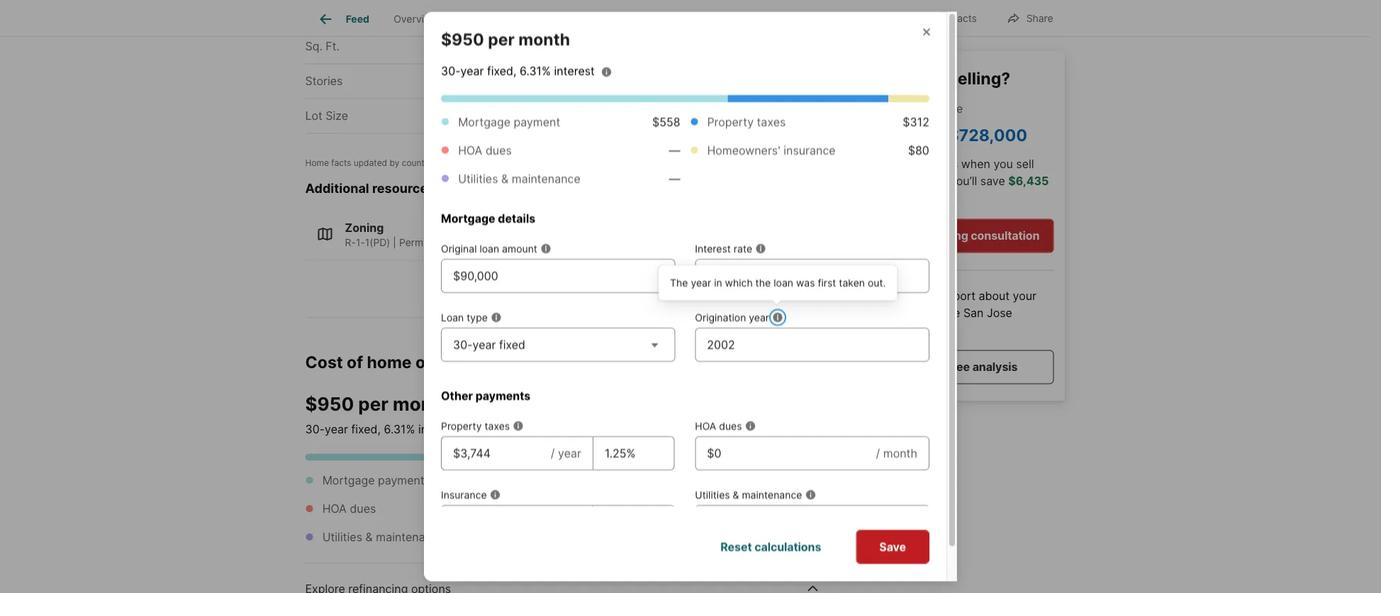 Task type: locate. For each thing, give the bounding box(es) containing it.
$80 for 30-year fixed, 6.31% interest
[[909, 143, 930, 157]]

1 vertical spatial taxes
[[485, 420, 510, 432]]

$728,000
[[949, 125, 1028, 145]]

1 vertical spatial hoa
[[695, 420, 717, 432]]

30- down cost
[[305, 422, 325, 436]]

0 horizontal spatial hoa
[[323, 502, 347, 516]]

schedule a selling consultation button
[[855, 219, 1055, 253]]

1 horizontal spatial per
[[488, 29, 515, 49]]

home inside get an in-depth report about your home value and the
[[855, 306, 885, 320]]

other
[[441, 389, 473, 402]]

0 horizontal spatial loan
[[480, 242, 500, 254]]

facts for edit facts
[[952, 12, 977, 24]]

year
[[461, 64, 484, 77], [691, 276, 712, 289], [749, 311, 770, 323], [473, 337, 496, 351], [325, 422, 348, 436], [558, 446, 582, 460]]

edit
[[932, 12, 949, 24]]

0 vertical spatial mortgage payment
[[458, 115, 561, 129]]

None text field
[[708, 445, 865, 462], [708, 513, 918, 530], [708, 445, 865, 462], [708, 513, 918, 530]]

0 horizontal spatial hoa dues
[[323, 502, 376, 516]]

& inside "tab"
[[584, 13, 591, 25]]

overview
[[394, 13, 438, 25]]

a left free
[[939, 360, 946, 374]]

of right cost
[[347, 352, 363, 372]]

zoning
[[345, 221, 384, 235]]

0 horizontal spatial the
[[756, 276, 771, 289]]

$950 down property details at the top of page
[[441, 29, 484, 49]]

—
[[545, 109, 557, 123], [669, 143, 681, 157], [669, 171, 681, 185], [547, 502, 558, 516]]

1 horizontal spatial hoa
[[458, 143, 483, 157]]

1 vertical spatial homeowners'
[[586, 502, 659, 516]]

2 year from the top
[[571, 40, 595, 53]]

$950 per month down 'cost of home ownership'
[[305, 393, 452, 415]]

0 horizontal spatial of
[[347, 352, 363, 372]]

utilities & maintenance for month
[[323, 530, 445, 544]]

loan left the 'amount'
[[480, 242, 500, 254]]

30-year fixed, 6.31% interest down 'cost of home ownership'
[[305, 422, 459, 436]]

share button
[[995, 3, 1066, 32]]

1 vertical spatial utilities
[[695, 489, 730, 501]]

home
[[855, 306, 885, 320], [367, 352, 412, 372]]

1 vertical spatial of
[[347, 352, 363, 372]]

0 vertical spatial mortgage
[[458, 115, 511, 129]]

0 vertical spatial utilities
[[458, 171, 498, 185]]

0 vertical spatial homeowners' insurance
[[708, 143, 836, 157]]

original
[[441, 242, 477, 254]]

/ for / month
[[877, 446, 881, 460]]

6.31%
[[520, 64, 551, 77], [384, 422, 415, 436]]

insurance for 30-year fixed, 6.31% interest
[[784, 143, 836, 157]]

1 for stories
[[551, 74, 557, 88]]

interest down other
[[419, 422, 459, 436]]

0 vertical spatial 1
[[551, 5, 557, 19]]

$80 inside $950 per month dialog
[[909, 143, 930, 157]]

1 horizontal spatial taxes
[[636, 474, 665, 487]]

utilities
[[458, 171, 498, 185], [695, 489, 730, 501], [323, 530, 363, 544]]

interest down 1,127
[[554, 64, 595, 77]]

home up "market."
[[855, 306, 885, 320]]

2 vertical spatial hoa dues
[[323, 502, 376, 516]]

1
[[551, 5, 557, 19], [551, 74, 557, 88]]

maintenance for month
[[376, 530, 445, 544]]

1 1 from the top
[[551, 5, 557, 19]]

0 vertical spatial 6.31%
[[520, 64, 551, 77]]

1 vertical spatial a
[[939, 360, 946, 374]]

insurance
[[441, 489, 487, 501]]

30-year fixed, 6.31% interest inside $950 per month dialog
[[441, 64, 595, 77]]

0 horizontal spatial taxes
[[485, 420, 510, 432]]

schedule a selling consultation
[[870, 229, 1040, 243]]

details up 1,127
[[506, 13, 537, 25]]

1 horizontal spatial home
[[855, 306, 885, 320]]

facts for public facts
[[700, 13, 727, 25]]

1 vertical spatial interest
[[419, 422, 459, 436]]

0 horizontal spatial insurance
[[662, 502, 714, 516]]

0 horizontal spatial facts
[[700, 13, 727, 25]]

about
[[979, 289, 1010, 303]]

1 horizontal spatial interest
[[554, 64, 595, 77]]

$950 per month
[[441, 29, 571, 49], [305, 393, 452, 415]]

0 vertical spatial $950 per month
[[441, 29, 571, 49]]

1 horizontal spatial loan
[[774, 276, 794, 289]]

interest inside $950 per month dialog
[[554, 64, 595, 77]]

get an in-depth report about your home value and the
[[855, 289, 1037, 320]]

schools tab
[[739, 2, 800, 36]]

2 vertical spatial month
[[884, 446, 918, 460]]

of up price
[[929, 68, 945, 88]]

the inside $950 per month dialog
[[756, 276, 771, 289]]

facts inside tab
[[700, 13, 727, 25]]

mortgage payment for month
[[323, 474, 425, 487]]

$80 up more
[[909, 143, 930, 157]]

1,127
[[531, 40, 557, 53]]

per down property details at the top of page
[[488, 29, 515, 49]]

original loan amount
[[441, 242, 538, 254]]

1 vertical spatial fixed,
[[351, 422, 381, 436]]

1 horizontal spatial facts
[[952, 12, 977, 24]]

request a free analysis
[[891, 360, 1018, 374]]

$950 down cost
[[305, 393, 354, 415]]

plus,
[[922, 174, 948, 188]]

2 horizontal spatial hoa
[[695, 420, 717, 432]]

facts right public
[[700, 13, 727, 25]]

0 vertical spatial fixed,
[[487, 64, 517, 77]]

66504022
[[766, 109, 822, 123]]

the year in which the loan was first taken out. link
[[659, 265, 898, 323]]

/ month
[[877, 446, 918, 460]]

details up the adu,
[[498, 211, 536, 225]]

30- up the ownership
[[453, 337, 473, 351]]

1 horizontal spatial payment
[[514, 115, 561, 129]]

an
[[878, 289, 891, 303]]

0 vertical spatial 30-
[[441, 64, 461, 77]]

0 horizontal spatial $950
[[305, 393, 354, 415]]

hoa
[[458, 143, 483, 157], [695, 420, 717, 432], [323, 502, 347, 516]]

0 vertical spatial interest
[[554, 64, 595, 77]]

0 horizontal spatial month
[[393, 393, 452, 415]]

public facts
[[667, 13, 727, 25]]

$558 for 30-year fixed, 6.31% interest
[[653, 115, 681, 129]]

None number field
[[708, 336, 918, 353]]

1 / from the left
[[551, 446, 555, 460]]

1 vertical spatial maintenance
[[742, 489, 803, 501]]

county
[[402, 158, 430, 168]]

hoa dues
[[458, 143, 512, 157], [695, 420, 742, 432], [323, 502, 376, 516]]

the right which
[[756, 276, 771, 289]]

30-year fixed, 6.31% interest
[[441, 64, 595, 77], [305, 422, 459, 436]]

1-
[[356, 236, 365, 248]]

loan
[[480, 242, 500, 254], [774, 276, 794, 289]]

1 vertical spatial $950 per month
[[305, 393, 452, 415]]

1 horizontal spatial of
[[929, 68, 945, 88]]

2 horizontal spatial month
[[884, 446, 918, 460]]

2023
[[508, 158, 529, 168]]

2 vertical spatial dues
[[350, 502, 376, 516]]

1 horizontal spatial homeowners'
[[708, 143, 781, 157]]

0 horizontal spatial $80
[[800, 502, 822, 516]]

details for mortgage details
[[498, 211, 536, 225]]

maintenance up reset calculations at the bottom right of page
[[742, 489, 803, 501]]

1 horizontal spatial utilities & maintenance
[[458, 171, 581, 185]]

1 horizontal spatial /
[[877, 446, 881, 460]]

month
[[519, 29, 571, 49], [393, 393, 452, 415], [884, 446, 918, 460]]

maintenance
[[512, 171, 581, 185], [742, 489, 803, 501], [376, 530, 445, 544]]

2 horizontal spatial property taxes
[[708, 115, 786, 129]]

maintenance down insurance
[[376, 530, 445, 544]]

property taxes
[[708, 115, 786, 129], [441, 420, 510, 432], [586, 474, 665, 487]]

0 vertical spatial taxes
[[757, 115, 786, 129]]

2 vertical spatial maintenance
[[376, 530, 445, 544]]

in
[[715, 276, 723, 289]]

utilities for month
[[323, 530, 363, 544]]

which
[[725, 276, 753, 289]]

0 horizontal spatial dues
[[350, 502, 376, 516]]

the down report
[[943, 306, 961, 320]]

hoa for month
[[323, 502, 347, 516]]

interest
[[695, 242, 731, 254]]

feed link
[[318, 11, 370, 28]]

homeowners' for $950 per month
[[586, 502, 659, 516]]

save
[[981, 174, 1006, 188]]

a for schedule
[[924, 229, 930, 243]]

1 vertical spatial $80
[[800, 502, 822, 516]]

1 vertical spatial loan
[[774, 276, 794, 289]]

facts right edit
[[952, 12, 977, 24]]

1 vertical spatial year
[[571, 40, 595, 53]]

loan left was
[[774, 276, 794, 289]]

reach more buyers when you sell with redfin. plus, you'll save
[[855, 157, 1035, 188]]

per down 'cost of home ownership'
[[359, 393, 389, 415]]

0 vertical spatial $950
[[441, 29, 484, 49]]

30- down overview tab
[[441, 64, 461, 77]]

payment inside $950 per month dialog
[[514, 115, 561, 129]]

sell
[[1017, 157, 1035, 171]]

the inside get an in-depth report about your home value and the
[[943, 306, 961, 320]]

1 vertical spatial mortgage
[[441, 211, 496, 225]]

0 horizontal spatial maintenance
[[376, 530, 445, 544]]

1 vertical spatial 1
[[551, 74, 557, 88]]

0 horizontal spatial 6.31%
[[384, 422, 415, 436]]

0 vertical spatial details
[[506, 13, 537, 25]]

2 1 from the top
[[551, 74, 557, 88]]

fixed
[[499, 337, 526, 351]]

a
[[924, 229, 930, 243], [939, 360, 946, 374]]

0 horizontal spatial fixed,
[[351, 422, 381, 436]]

|
[[393, 236, 397, 248]]

2 / from the left
[[877, 446, 881, 460]]

6.31% down 1,127
[[520, 64, 551, 77]]

1 vertical spatial per
[[359, 393, 389, 415]]

insurance
[[784, 143, 836, 157], [662, 502, 714, 516]]

homeowners' inside $950 per month dialog
[[708, 143, 781, 157]]

1 horizontal spatial dues
[[486, 143, 512, 157]]

mortgage payment inside $950 per month dialog
[[458, 115, 561, 129]]

0 horizontal spatial home
[[367, 352, 412, 372]]

2 horizontal spatial utilities & maintenance
[[695, 489, 803, 501]]

0 vertical spatial loan
[[480, 242, 500, 254]]

0 vertical spatial home
[[855, 306, 885, 320]]

$950
[[441, 29, 484, 49], [305, 393, 354, 415]]

of for selling?
[[929, 68, 945, 88]]

$312
[[903, 115, 930, 129]]

other payments
[[441, 389, 531, 402]]

home right cost
[[367, 352, 412, 372]]

tab list
[[305, 0, 812, 36]]

$612,000 – $728,000
[[855, 125, 1028, 145]]

consultation
[[971, 229, 1040, 243]]

1 horizontal spatial month
[[519, 29, 571, 49]]

0 vertical spatial property taxes
[[708, 115, 786, 129]]

2 horizontal spatial maintenance
[[742, 489, 803, 501]]

6.31% inside $950 per month dialog
[[520, 64, 551, 77]]

30-year fixed, 6.31% interest down 1,127
[[441, 64, 595, 77]]

zoning r-1-1(pd) | permitted: single-family, adu, commercial
[[345, 221, 602, 248]]

homeowners' insurance for $950 per month
[[586, 502, 714, 516]]

2 vertical spatial utilities
[[323, 530, 363, 544]]

mortgage payment for fixed,
[[458, 115, 561, 129]]

0 horizontal spatial a
[[924, 229, 930, 243]]

0 horizontal spatial property taxes
[[441, 420, 510, 432]]

1 horizontal spatial fixed,
[[487, 64, 517, 77]]

0 vertical spatial a
[[924, 229, 930, 243]]

0 vertical spatial maintenance
[[512, 171, 581, 185]]

the
[[756, 276, 771, 289], [943, 306, 961, 320]]

1 horizontal spatial $80
[[909, 143, 930, 157]]

0 vertical spatial year
[[571, 5, 595, 19]]

homeowners' insurance for 30-year fixed, 6.31% interest
[[708, 143, 836, 157]]

2 horizontal spatial hoa dues
[[695, 420, 742, 432]]

1 left sale
[[551, 5, 557, 19]]

a left selling
[[924, 229, 930, 243]]

1 vertical spatial 30-year fixed, 6.31% interest
[[305, 422, 459, 436]]

additional resources
[[305, 181, 435, 196]]

1 vertical spatial 6.31%
[[384, 422, 415, 436]]

details for property details
[[506, 13, 537, 25]]

0 vertical spatial hoa dues
[[458, 143, 512, 157]]

1 year from the top
[[571, 5, 595, 19]]

interest
[[554, 64, 595, 77], [419, 422, 459, 436]]

/ year
[[551, 446, 582, 460]]

$558 inside $950 per month dialog
[[653, 115, 681, 129]]

save
[[880, 540, 907, 554]]

1 left the county
[[551, 74, 557, 88]]

insurance inside $950 per month dialog
[[784, 143, 836, 157]]

$558 for $950 per month
[[530, 474, 558, 487]]

facts
[[332, 158, 351, 168]]

0 vertical spatial payment
[[514, 115, 561, 129]]

0 vertical spatial the
[[756, 276, 771, 289]]

mortgage payment
[[458, 115, 561, 129], [323, 474, 425, 487]]

maintenance down 2023
[[512, 171, 581, 185]]

0 vertical spatial homeowners'
[[708, 143, 781, 157]]

details inside $950 per month dialog
[[498, 211, 536, 225]]

homeowners' insurance inside $950 per month dialog
[[708, 143, 836, 157]]

utilities & maintenance for fixed,
[[458, 171, 581, 185]]

1 vertical spatial home
[[367, 352, 412, 372]]

$558
[[653, 115, 681, 129], [530, 474, 558, 487]]

sq.
[[305, 40, 323, 53]]

/ for / year
[[551, 446, 555, 460]]

2 vertical spatial hoa
[[323, 502, 347, 516]]

None text field
[[453, 267, 664, 284], [708, 267, 918, 284], [453, 445, 540, 462], [605, 445, 663, 462], [453, 267, 664, 284], [708, 267, 918, 284], [453, 445, 540, 462], [605, 445, 663, 462]]

$950 per month down property details at the top of page
[[441, 29, 571, 49]]

estimated
[[855, 101, 909, 115]]

0 vertical spatial $558
[[653, 115, 681, 129]]

0 horizontal spatial /
[[551, 446, 555, 460]]

$80 up calculations at the bottom right
[[800, 502, 822, 516]]

selling
[[933, 229, 969, 243]]

details inside tab
[[506, 13, 537, 25]]

fixed, inside $950 per month dialog
[[487, 64, 517, 77]]

facts inside button
[[952, 12, 977, 24]]

facts
[[952, 12, 977, 24], [700, 13, 727, 25]]

ft.
[[326, 40, 340, 53]]

insurance for $950 per month
[[662, 502, 714, 516]]

6.31% down 'cost of home ownership'
[[384, 422, 415, 436]]

1 horizontal spatial $950
[[441, 29, 484, 49]]

$80 for $950 per month
[[800, 502, 822, 516]]

1 horizontal spatial maintenance
[[512, 171, 581, 185]]

of for home
[[347, 352, 363, 372]]

per inside dialog
[[488, 29, 515, 49]]

the
[[670, 276, 689, 289]]

tax
[[593, 13, 608, 25]]

1 vertical spatial payment
[[378, 474, 425, 487]]

mortgage
[[458, 115, 511, 129], [441, 211, 496, 225], [323, 474, 375, 487]]



Task type: vqa. For each thing, say whether or not it's contained in the screenshot.
Built
yes



Task type: describe. For each thing, give the bounding box(es) containing it.
1 vertical spatial $950
[[305, 393, 354, 415]]

adu,
[[520, 236, 543, 248]]

and
[[920, 306, 940, 320]]

permitted:
[[399, 236, 448, 248]]

jose
[[988, 306, 1013, 320]]

redfin.
[[881, 174, 919, 188]]

payment for month
[[378, 474, 425, 487]]

sale & tax history
[[561, 13, 643, 25]]

cost
[[305, 352, 343, 372]]

$950 per month inside dialog
[[441, 29, 571, 49]]

records
[[432, 158, 463, 168]]

–
[[937, 125, 945, 145]]

property details tab
[[450, 2, 549, 36]]

r-
[[345, 236, 356, 248]]

1 horizontal spatial property taxes
[[586, 474, 665, 487]]

property details
[[462, 13, 537, 25]]

hoa dues for fixed,
[[458, 143, 512, 157]]

edit facts button
[[900, 3, 990, 32]]

mortgage details
[[441, 211, 536, 225]]

schedule
[[870, 229, 921, 243]]

year for year renovated
[[571, 40, 595, 53]]

was
[[797, 276, 815, 289]]

1 vertical spatial utilities & maintenance
[[695, 489, 803, 501]]

request
[[891, 360, 937, 374]]

lot
[[305, 109, 323, 123]]

1973
[[796, 5, 822, 19]]

a for request
[[939, 360, 946, 374]]

when
[[962, 157, 991, 171]]

on
[[465, 158, 475, 168]]

$950 inside dialog
[[441, 29, 484, 49]]

30-year fixed
[[453, 337, 526, 351]]

$6,435
[[1009, 174, 1050, 188]]

market.
[[855, 323, 896, 337]]

single-
[[451, 236, 484, 248]]

$950 per month dialog
[[424, 12, 958, 581]]

27,
[[494, 158, 506, 168]]

commercial
[[546, 236, 602, 248]]

additional
[[305, 181, 369, 196]]

you'll
[[951, 174, 978, 188]]

county
[[571, 74, 609, 88]]

1 vertical spatial 30-
[[453, 337, 473, 351]]

in-
[[894, 289, 908, 303]]

loan type
[[441, 311, 488, 323]]

selling?
[[949, 68, 1011, 88]]

edit facts
[[932, 12, 977, 24]]

family,
[[484, 236, 517, 248]]

taken
[[840, 276, 866, 289]]

dues for month
[[350, 502, 376, 516]]

utilities for fixed,
[[458, 171, 498, 185]]

resources
[[372, 181, 435, 196]]

reset
[[721, 540, 752, 554]]

2 horizontal spatial taxes
[[757, 115, 786, 129]]

1 vertical spatial hoa dues
[[695, 420, 742, 432]]

0 horizontal spatial interest
[[419, 422, 459, 436]]

favorite
[[845, 12, 882, 24]]

maintenance for fixed,
[[512, 171, 581, 185]]

sale & tax history tab
[[549, 2, 655, 36]]

loan
[[441, 311, 464, 323]]

property inside tab
[[462, 13, 503, 25]]

1 for baths
[[551, 5, 557, 19]]

1 vertical spatial month
[[393, 393, 452, 415]]

request a free analysis button
[[855, 350, 1055, 384]]

value
[[888, 306, 917, 320]]

depth
[[908, 289, 940, 303]]

0 vertical spatial month
[[519, 29, 571, 49]]

2 vertical spatial 30-
[[305, 422, 325, 436]]

calculations
[[755, 540, 822, 554]]

report
[[943, 289, 976, 303]]

home
[[305, 158, 329, 168]]

reset calculations
[[721, 540, 822, 554]]

save button
[[857, 530, 930, 564]]

by
[[390, 158, 400, 168]]

public facts tab
[[655, 2, 739, 36]]

hoa for fixed,
[[458, 143, 483, 157]]

renovated
[[598, 40, 655, 53]]

get
[[855, 289, 874, 303]]

1 vertical spatial property taxes
[[441, 420, 510, 432]]

reset calculations button
[[698, 530, 845, 564]]

size
[[326, 109, 348, 123]]

tab list containing feed
[[305, 0, 812, 36]]

homeowners' for 30-year fixed, 6.31% interest
[[708, 143, 781, 157]]

type
[[467, 311, 488, 323]]

sale
[[561, 13, 581, 25]]

your
[[1014, 289, 1037, 303]]

more
[[892, 157, 919, 171]]

origination
[[695, 311, 747, 323]]

buyers
[[922, 157, 959, 171]]

0 horizontal spatial per
[[359, 393, 389, 415]]

2 horizontal spatial dues
[[720, 420, 742, 432]]

payment for fixed,
[[514, 115, 561, 129]]

$950 per month element
[[441, 12, 588, 49]]

sale
[[912, 101, 934, 115]]

baths
[[305, 5, 336, 19]]

overview tab
[[382, 2, 450, 36]]

none number field inside $950 per month dialog
[[708, 336, 918, 353]]

year renovated
[[571, 40, 655, 53]]

cost of home ownership
[[305, 352, 500, 372]]

san jose market.
[[855, 306, 1013, 337]]

payments
[[476, 389, 531, 402]]

share
[[1027, 12, 1054, 24]]

public
[[667, 13, 698, 25]]

price
[[937, 101, 964, 115]]

year for year built
[[571, 5, 595, 19]]

mortgage for month
[[323, 474, 375, 487]]

2 horizontal spatial utilities
[[695, 489, 730, 501]]

analysis
[[973, 360, 1018, 374]]

dues for fixed,
[[486, 143, 512, 157]]

hoa dues for month
[[323, 502, 376, 516]]

lot size
[[305, 109, 348, 123]]

amount
[[502, 242, 538, 254]]

built
[[598, 5, 621, 19]]

rate
[[734, 242, 753, 254]]

$612,000
[[855, 125, 933, 145]]

year built
[[571, 5, 621, 19]]

mortgage for fixed,
[[458, 115, 511, 129]]

ownership
[[416, 352, 500, 372]]



